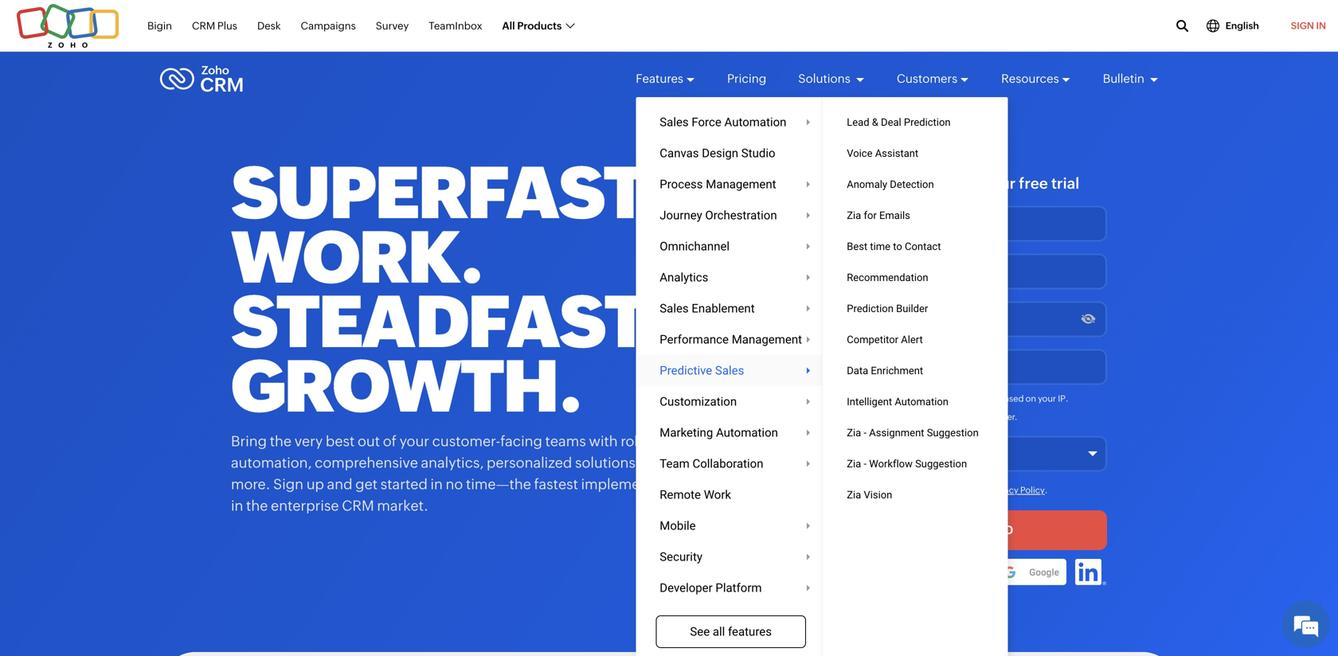 Task type: locate. For each thing, give the bounding box(es) containing it.
0 horizontal spatial with
[[589, 433, 618, 450]]

all
[[502, 20, 515, 32]]

english
[[1226, 20, 1259, 31]]

best
[[326, 433, 355, 450]]

zia left for on the right of page
[[847, 209, 861, 221]]

zia - workflow suggestion
[[847, 458, 967, 470]]

sales down analytics
[[660, 301, 689, 315]]

desk
[[257, 20, 281, 32]]

vision
[[864, 489, 892, 501]]

resources
[[1001, 72, 1059, 86]]

to
[[893, 241, 902, 252], [877, 486, 886, 496]]

1 vertical spatial automation
[[895, 396, 949, 408]]

the
[[919, 394, 932, 404], [270, 433, 292, 450], [888, 486, 901, 496], [246, 498, 268, 514]]

sign in link
[[1279, 10, 1338, 41]]

i
[[848, 486, 851, 496]]

3 zia from the top
[[847, 458, 861, 470]]

with
[[948, 175, 980, 192], [589, 433, 618, 450]]

- left workflow
[[864, 458, 867, 470]]

customization link
[[636, 386, 826, 417]]

to right time
[[893, 241, 902, 252]]

alert
[[901, 334, 923, 346]]

bulletin link
[[1103, 57, 1159, 100]]

privacy
[[989, 486, 1019, 496]]

to for time
[[893, 241, 902, 252]]

survey
[[376, 20, 409, 32]]

0 horizontal spatial prediction
[[847, 303, 894, 315]]

bulletin
[[1103, 72, 1147, 86]]

1 horizontal spatial crm
[[342, 498, 374, 514]]

started up market.
[[380, 476, 428, 493]]

work
[[704, 488, 731, 502]]

in down more.
[[231, 498, 243, 514]]

- down intelligent
[[864, 427, 867, 439]]

your right of
[[400, 433, 429, 450]]

suggestion
[[927, 427, 979, 439], [915, 458, 967, 470]]

journey orchestration
[[660, 208, 777, 222]]

builder
[[896, 303, 928, 315]]

management inside process management link
[[706, 177, 776, 191]]

competitor
[[847, 334, 899, 346]]

suggestion down zia - assignment suggestion link
[[915, 458, 967, 470]]

zia left 'vision' at the bottom
[[847, 489, 861, 501]]

zia down "looks" on the bottom right of the page
[[847, 427, 861, 439]]

crm down get at the bottom of page
[[342, 498, 374, 514]]

mobile
[[660, 519, 696, 533]]

1 vertical spatial suggestion
[[915, 458, 967, 470]]

0 vertical spatial -
[[864, 427, 867, 439]]

predictive sales link
[[636, 355, 826, 386]]

1 - from the top
[[864, 427, 867, 439]]

1 vertical spatial sales
[[660, 301, 689, 315]]

zia up i
[[847, 458, 861, 470]]

None submit
[[836, 511, 1107, 550]]

suggestion down data
[[927, 427, 979, 439]]

1 vertical spatial -
[[864, 458, 867, 470]]

0 vertical spatial started
[[893, 175, 945, 192]]

implementation
[[581, 476, 687, 493]]

0 vertical spatial to
[[893, 241, 902, 252]]

up
[[306, 476, 324, 493]]

your left ip
[[1038, 394, 1056, 404]]

looks
[[844, 394, 865, 404]]

lead
[[847, 116, 869, 128]]

prediction builder link
[[823, 293, 1008, 324]]

crm left plus
[[192, 20, 215, 32]]

analytics
[[660, 270, 708, 284]]

0 horizontal spatial in
[[231, 498, 243, 514]]

and right up
[[327, 476, 352, 493]]

- for workflow
[[864, 458, 867, 470]]

1 vertical spatial with
[[589, 433, 618, 450]]

2 zia from the top
[[847, 427, 861, 439]]

see
[[690, 625, 710, 639]]

and
[[642, 455, 668, 471], [327, 476, 352, 493]]

analytics,
[[421, 455, 484, 471]]

pricing link
[[727, 57, 766, 100]]

0 vertical spatial sales
[[660, 115, 689, 129]]

marketing automation
[[660, 426, 778, 440]]

0 vertical spatial in
[[910, 394, 917, 404]]

0 horizontal spatial .
[[1045, 486, 1048, 496]]

1 horizontal spatial to
[[893, 241, 902, 252]]

sales up canvas
[[660, 115, 689, 129]]

1 horizontal spatial prediction
[[904, 116, 951, 128]]

intelligent automation
[[847, 396, 949, 408]]

time—the
[[466, 476, 531, 493]]

0 horizontal spatial your
[[400, 433, 429, 450]]

studio
[[741, 146, 775, 160]]

the left united
[[919, 394, 932, 404]]

developer platform link
[[636, 573, 826, 604]]

started
[[893, 175, 945, 192], [380, 476, 428, 493]]

fastest
[[534, 476, 578, 493]]

zia vision
[[847, 489, 892, 501]]

sales
[[660, 115, 689, 129], [660, 301, 689, 315], [715, 364, 744, 378]]

0 vertical spatial with
[[948, 175, 980, 192]]

1 horizontal spatial .
[[1066, 394, 1069, 404]]

the down workflow
[[888, 486, 901, 496]]

1 vertical spatial started
[[380, 476, 428, 493]]

security link
[[636, 542, 826, 573]]

remote work
[[660, 488, 731, 502]]

crm inside superfast work. steadfast growth. bring the very best out of your customer-facing teams with robust automation, comprehensive analytics, personalized solutions, and more. sign up and get started in no time—the fastest implementation in the enterprise crm market.
[[342, 498, 374, 514]]

1 vertical spatial your
[[1038, 394, 1056, 404]]

detection
[[890, 178, 934, 190]]

force
[[692, 115, 721, 129]]

management inside performance management link
[[732, 333, 802, 346]]

1 vertical spatial in
[[431, 476, 443, 493]]

4 zia from the top
[[847, 489, 861, 501]]

in left the 'no'
[[431, 476, 443, 493]]

1 vertical spatial management
[[732, 333, 802, 346]]

in right "you're"
[[910, 394, 917, 404]]

&
[[872, 116, 878, 128]]

2 horizontal spatial your
[[1038, 394, 1056, 404]]

management down the sales enablement link
[[732, 333, 802, 346]]

sales inside predictive sales link
[[715, 364, 744, 378]]

0 vertical spatial crm
[[192, 20, 215, 32]]

pricing
[[727, 72, 766, 86]]

customer-
[[432, 433, 500, 450]]

you're
[[883, 394, 908, 404]]

anomaly
[[847, 178, 887, 190]]

workflow
[[869, 458, 913, 470]]

anomaly detection link
[[823, 169, 1008, 200]]

0 vertical spatial prediction
[[904, 116, 951, 128]]

0 vertical spatial your
[[983, 175, 1016, 192]]

2 vertical spatial automation
[[716, 426, 778, 440]]

0 vertical spatial and
[[642, 455, 668, 471]]

superfast
[[231, 152, 646, 234]]

competitor alert
[[847, 334, 923, 346]]

to right agree
[[877, 486, 886, 496]]

0 vertical spatial management
[[706, 177, 776, 191]]

comprehensive
[[315, 455, 418, 471]]

1 horizontal spatial and
[[642, 455, 668, 471]]

assignment
[[869, 427, 924, 439]]

process management
[[660, 177, 776, 191]]

see all features link
[[656, 616, 806, 648]]

2 horizontal spatial in
[[910, 394, 917, 404]]

1 vertical spatial crm
[[342, 498, 374, 514]]

started down voice assistant link at right
[[893, 175, 945, 192]]

enablement
[[692, 301, 755, 315]]

superfast work. steadfast growth. bring the very best out of your customer-facing teams with robust automation, comprehensive analytics, personalized solutions, and more. sign up and get started in no time—the fastest implementation in the enterprise crm market.
[[231, 152, 687, 514]]

1 horizontal spatial with
[[948, 175, 980, 192]]

with right detection on the top right
[[948, 175, 980, 192]]

the down more.
[[246, 498, 268, 514]]

solutions link
[[798, 57, 865, 100]]

with inside superfast work. steadfast growth. bring the very best out of your customer-facing teams with robust automation, comprehensive analytics, personalized solutions, and more. sign up and get started in no time—the fastest implementation in the enterprise crm market.
[[589, 433, 618, 450]]

. right on
[[1066, 394, 1069, 404]]

all products link
[[502, 11, 574, 41]]

2 vertical spatial your
[[400, 433, 429, 450]]

sales inside sales force automation link
[[660, 115, 689, 129]]

1 vertical spatial to
[[877, 486, 886, 496]]

prediction up voice assistant link at right
[[904, 116, 951, 128]]

2 - from the top
[[864, 458, 867, 470]]

2 vertical spatial sales
[[715, 364, 744, 378]]

prediction up competitor
[[847, 303, 894, 315]]

2 vertical spatial in
[[231, 498, 243, 514]]

0 horizontal spatial started
[[380, 476, 428, 493]]

management up orchestration
[[706, 177, 776, 191]]

1 zia from the top
[[847, 209, 861, 221]]

sales force automation
[[660, 115, 787, 129]]

your left 'free'
[[983, 175, 1016, 192]]

. right privacy at the bottom of page
[[1045, 486, 1048, 496]]

started inside superfast work. steadfast growth. bring the very best out of your customer-facing teams with robust automation, comprehensive analytics, personalized solutions, and more. sign up and get started in no time—the fastest implementation in the enterprise crm market.
[[380, 476, 428, 493]]

enrichment
[[871, 365, 923, 377]]

0 vertical spatial suggestion
[[927, 427, 979, 439]]

1 vertical spatial and
[[327, 476, 352, 493]]

sales down performance management link
[[715, 364, 744, 378]]

prediction
[[904, 116, 951, 128], [847, 303, 894, 315]]

with up solutions,
[[589, 433, 618, 450]]

time
[[870, 241, 891, 252]]

out
[[358, 433, 380, 450]]

sales for sales force automation
[[660, 115, 689, 129]]

0 horizontal spatial to
[[877, 486, 886, 496]]

management for process management
[[706, 177, 776, 191]]

your inside superfast work. steadfast growth. bring the very best out of your customer-facing teams with robust automation, comprehensive analytics, personalized solutions, and more. sign up and get started in no time—the fastest implementation in the enterprise crm market.
[[400, 433, 429, 450]]

1 horizontal spatial in
[[431, 476, 443, 493]]

journey orchestration link
[[636, 200, 826, 231]]

desk link
[[257, 11, 281, 41]]

developer platform
[[660, 581, 762, 595]]

and down robust
[[642, 455, 668, 471]]



Task type: describe. For each thing, give the bounding box(es) containing it.
canvas
[[660, 146, 699, 160]]

performance
[[660, 333, 729, 346]]

zia for emails
[[847, 209, 910, 221]]

sales enablement link
[[636, 293, 826, 324]]

process
[[660, 177, 703, 191]]

features
[[728, 625, 772, 639]]

data enrichment
[[847, 365, 923, 377]]

- for assignment
[[864, 427, 867, 439]]

1 horizontal spatial started
[[893, 175, 945, 192]]

suggestion for zia - workflow suggestion
[[915, 458, 967, 470]]

+1
[[846, 362, 856, 374]]

performance management
[[660, 333, 802, 346]]

lead & deal prediction
[[847, 116, 951, 128]]

the up automation,
[[270, 433, 292, 450]]

zoho crm logo image
[[159, 61, 244, 96]]

management for performance management
[[732, 333, 802, 346]]

zia for zia vision
[[847, 489, 861, 501]]

to for agree
[[877, 486, 886, 496]]

0 vertical spatial .
[[1066, 394, 1069, 404]]

voice assistant link
[[823, 138, 1008, 169]]

security
[[660, 550, 702, 564]]

campaigns
[[301, 20, 356, 32]]

recommendation link
[[823, 262, 1008, 293]]

teaminbox link
[[429, 11, 482, 41]]

0 vertical spatial automation
[[724, 115, 787, 129]]

crm plus link
[[192, 11, 237, 41]]

zia for zia - workflow suggestion
[[847, 458, 861, 470]]

team
[[660, 457, 690, 471]]

data
[[969, 412, 987, 422]]

sales for sales enablement
[[660, 301, 689, 315]]

suggestion for zia - assignment suggestion
[[927, 427, 979, 439]]

zia - assignment suggestion link
[[823, 417, 1008, 448]]

best
[[847, 241, 868, 252]]

no
[[446, 476, 463, 493]]

1 vertical spatial .
[[1045, 486, 1048, 496]]

it looks like you're in the united states based on your ip .
[[836, 394, 1069, 404]]

deal
[[881, 116, 901, 128]]

emails
[[879, 209, 910, 221]]

all products
[[502, 20, 562, 32]]

steadfast
[[231, 281, 647, 363]]

automation for intelligent automation
[[895, 396, 949, 408]]

it
[[836, 394, 842, 404]]

united
[[934, 394, 965, 404]]

analytics link
[[636, 262, 826, 293]]

sign in
[[1291, 20, 1326, 31]]

work.
[[231, 216, 482, 299]]

campaigns link
[[301, 11, 356, 41]]

very
[[294, 433, 323, 450]]

automation for marketing automation
[[716, 426, 778, 440]]

assistant
[[875, 147, 919, 159]]

get started with your free trial
[[864, 175, 1079, 192]]

enterprise
[[271, 498, 339, 514]]

in
[[1316, 20, 1326, 31]]

agree
[[852, 486, 876, 496]]

i agree to the
[[848, 486, 903, 496]]

your for like
[[1038, 394, 1056, 404]]

products
[[517, 20, 562, 32]]

zia for zia - assignment suggestion
[[847, 427, 861, 439]]

predictive
[[660, 364, 712, 378]]

data enrichment link
[[823, 355, 1008, 386]]

canvas design studio link
[[636, 138, 826, 169]]

market.
[[377, 498, 428, 514]]

growth.
[[231, 345, 581, 428]]

voice assistant
[[847, 147, 919, 159]]

customization
[[660, 395, 737, 409]]

more.
[[231, 476, 270, 493]]

center.
[[989, 412, 1018, 422]]

sales enablement
[[660, 301, 755, 315]]

bigin link
[[147, 11, 172, 41]]

privacy policy link
[[989, 486, 1045, 496]]

marketing automation link
[[636, 417, 826, 448]]

0 horizontal spatial and
[[327, 476, 352, 493]]

omnichannel
[[660, 239, 730, 253]]

team collaboration
[[660, 457, 763, 471]]

remote work link
[[636, 480, 826, 511]]

prediction builder
[[847, 303, 928, 315]]

based
[[999, 394, 1024, 404]]

zia - workflow suggestion link
[[823, 448, 1008, 480]]

1 horizontal spatial your
[[983, 175, 1016, 192]]

recommendation
[[847, 272, 928, 284]]

see all features
[[690, 625, 772, 639]]

competitor alert link
[[823, 324, 1008, 355]]

sales force automation link
[[636, 107, 826, 138]]

canvas design studio
[[660, 146, 775, 160]]

data center.
[[969, 412, 1018, 422]]

your for steadfast
[[400, 433, 429, 450]]

crm plus
[[192, 20, 237, 32]]

solutions,
[[575, 455, 639, 471]]

zia for zia for emails
[[847, 209, 861, 221]]

zia - assignment suggestion
[[847, 427, 979, 439]]

features link
[[636, 57, 695, 100]]

intelligent
[[847, 396, 892, 408]]

privacy policy .
[[989, 486, 1048, 496]]

0 horizontal spatial crm
[[192, 20, 215, 32]]

contact
[[905, 241, 941, 252]]

facing
[[500, 433, 542, 450]]

plus
[[217, 20, 237, 32]]

1 vertical spatial prediction
[[847, 303, 894, 315]]

survey link
[[376, 11, 409, 41]]

for
[[864, 209, 877, 221]]

robust
[[621, 433, 664, 450]]



Task type: vqa. For each thing, say whether or not it's contained in the screenshot.
Bulletin link
yes



